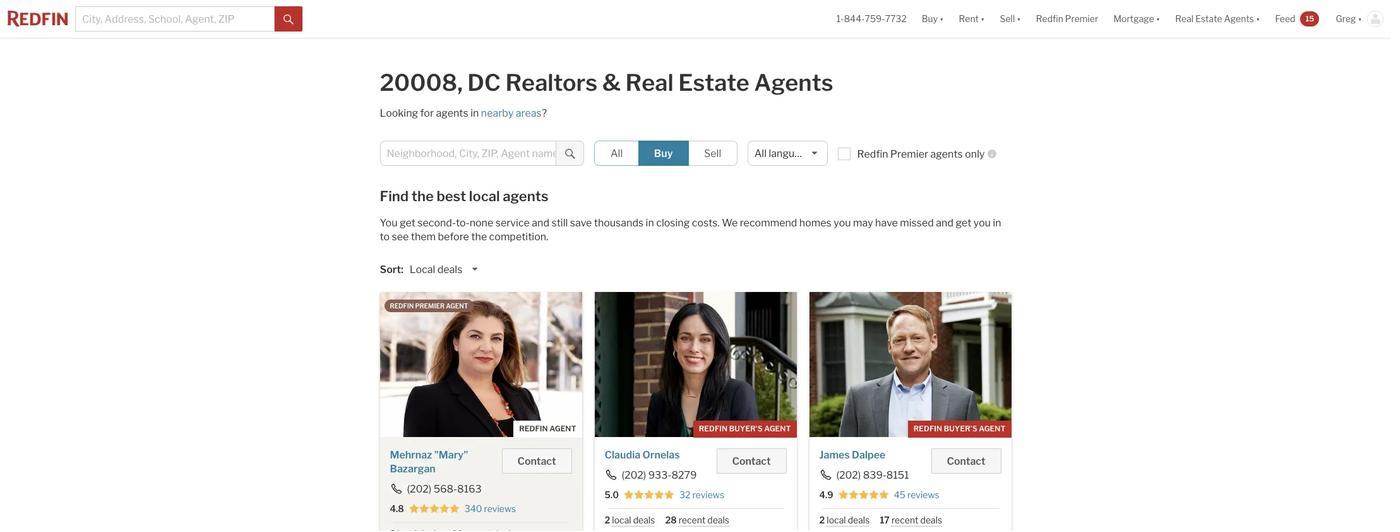Task type: locate. For each thing, give the bounding box(es) containing it.
1 vertical spatial agents
[[931, 148, 963, 160]]

option group
[[595, 141, 738, 166]]

james dalpee link
[[820, 450, 886, 462]]

recent for (202) 839-8151
[[892, 515, 919, 526]]

contact button for (202) 933-8279
[[717, 449, 787, 474]]

premier inside button
[[1066, 14, 1099, 24]]

1 horizontal spatial agents
[[1225, 14, 1255, 24]]

rent ▾ button
[[959, 0, 985, 38]]

you
[[834, 217, 851, 229], [974, 217, 991, 229]]

2 down the 4.9
[[820, 515, 825, 526]]

0 vertical spatial agents
[[436, 107, 469, 119]]

1 vertical spatial redfin
[[857, 148, 889, 160]]

(202) down james dalpee link
[[837, 470, 861, 482]]

contact button up 32 reviews
[[717, 449, 787, 474]]

contact button down redfin agent
[[502, 449, 572, 474]]

0 vertical spatial the
[[412, 188, 434, 205]]

(202) 568-8163
[[407, 484, 482, 496]]

0 horizontal spatial reviews
[[484, 504, 516, 515]]

2 horizontal spatial local
[[827, 515, 846, 526]]

2 contact button from the left
[[717, 449, 787, 474]]

4 ▾ from the left
[[1157, 14, 1161, 24]]

2 horizontal spatial contact button
[[932, 449, 1002, 474]]

1 horizontal spatial contact
[[733, 456, 771, 468]]

0 horizontal spatial contact button
[[502, 449, 572, 474]]

1 contact from the left
[[518, 456, 556, 468]]

15
[[1306, 14, 1315, 23]]

dc
[[468, 69, 501, 97]]

contact
[[518, 456, 556, 468], [733, 456, 771, 468], [947, 456, 986, 468]]

1 2 from the left
[[605, 515, 610, 526]]

all for all languages
[[755, 148, 767, 160]]

3 contact button from the left
[[932, 449, 1002, 474]]

▾ right the 'rent ▾' at the right top
[[1017, 14, 1021, 24]]

3 contact from the left
[[947, 456, 986, 468]]

0 horizontal spatial 2
[[605, 515, 610, 526]]

"mary"
[[434, 450, 468, 462]]

1 horizontal spatial 2 local deals
[[820, 515, 870, 526]]

costs.
[[692, 217, 720, 229]]

1-844-759-7732
[[837, 14, 907, 24]]

▾ right the greg
[[1359, 14, 1363, 24]]

real right &
[[626, 69, 674, 97]]

1 horizontal spatial premier
[[1066, 14, 1099, 24]]

all inside option
[[611, 148, 623, 160]]

2 horizontal spatial agents
[[931, 148, 963, 160]]

1 vertical spatial premier
[[891, 148, 929, 160]]

0 horizontal spatial contact
[[518, 456, 556, 468]]

all for all
[[611, 148, 623, 160]]

to-
[[456, 217, 470, 229]]

find
[[380, 188, 409, 205]]

buy right 7732 at top right
[[922, 14, 938, 24]]

local for claudia ornelas
[[612, 515, 632, 526]]

buy inside 'option'
[[654, 148, 673, 160]]

▾ left the rent
[[940, 14, 944, 24]]

redfin premier agents only
[[857, 148, 985, 160]]

second-
[[418, 217, 456, 229]]

▾ right mortgage
[[1157, 14, 1161, 24]]

contact button
[[502, 449, 572, 474], [717, 449, 787, 474], [932, 449, 1002, 474]]

933-
[[649, 470, 672, 482]]

only
[[965, 148, 985, 160]]

reviews right 45 at the bottom right of page
[[908, 490, 940, 501]]

redfin
[[390, 303, 414, 310], [519, 425, 548, 434], [699, 425, 728, 434], [914, 425, 943, 434]]

1 vertical spatial real
[[626, 69, 674, 97]]

2 recent from the left
[[892, 515, 919, 526]]

buy
[[922, 14, 938, 24], [654, 148, 673, 160]]

0 vertical spatial buy
[[922, 14, 938, 24]]

All radio
[[595, 141, 639, 166]]

1 horizontal spatial redfin
[[1037, 14, 1064, 24]]

0 horizontal spatial and
[[532, 217, 550, 229]]

1 horizontal spatial buy
[[922, 14, 938, 24]]

1 vertical spatial the
[[471, 231, 487, 243]]

all left the languages
[[755, 148, 767, 160]]

2 vertical spatial agents
[[503, 188, 549, 205]]

3 ▾ from the left
[[1017, 14, 1021, 24]]

0 horizontal spatial redfin buyer's agent
[[699, 425, 791, 434]]

reviews right 32
[[693, 490, 725, 501]]

estate
[[1196, 14, 1223, 24], [679, 69, 750, 97]]

2 2 local deals from the left
[[820, 515, 870, 526]]

redfin premier
[[1037, 14, 1099, 24]]

and left still at the top of the page
[[532, 217, 550, 229]]

0 horizontal spatial recent
[[679, 515, 706, 526]]

real inside dropdown button
[[1176, 14, 1194, 24]]

0 horizontal spatial estate
[[679, 69, 750, 97]]

buy for buy
[[654, 148, 673, 160]]

2
[[605, 515, 610, 526], [820, 515, 825, 526]]

0 horizontal spatial get
[[400, 217, 416, 229]]

see
[[392, 231, 409, 243]]

redfin for redfin premier agents only
[[857, 148, 889, 160]]

0 horizontal spatial sell
[[704, 148, 722, 160]]

contact for (202) 839-8151
[[947, 456, 986, 468]]

0 horizontal spatial premier
[[891, 148, 929, 160]]

1 all from the left
[[611, 148, 623, 160]]

2 redfin buyer's agent from the left
[[914, 425, 1006, 434]]

1 horizontal spatial sell
[[1000, 14, 1015, 24]]

1 horizontal spatial real
[[1176, 14, 1194, 24]]

agents for for
[[436, 107, 469, 119]]

local
[[469, 188, 500, 205], [612, 515, 632, 526], [827, 515, 846, 526]]

2 local deals
[[605, 515, 655, 526], [820, 515, 870, 526]]

agent
[[446, 303, 468, 310], [550, 425, 576, 434], [764, 425, 791, 434], [979, 425, 1006, 434]]

2 horizontal spatial (202)
[[837, 470, 861, 482]]

the right the find
[[412, 188, 434, 205]]

local down the 4.9
[[827, 515, 846, 526]]

feed
[[1276, 14, 1296, 24]]

(202) for (202) 839-8151
[[837, 470, 861, 482]]

▾ right the rent
[[981, 14, 985, 24]]

premier for redfin premier
[[1066, 14, 1099, 24]]

1 horizontal spatial recent
[[892, 515, 919, 526]]

local
[[410, 264, 435, 276]]

looking for agents in nearby areas ?
[[380, 107, 547, 119]]

redfin premier button
[[1029, 0, 1106, 38]]

deals right 'local' in the left of the page
[[438, 264, 463, 276]]

2 local deals for (202) 839-8151
[[820, 515, 870, 526]]

(202)
[[622, 470, 646, 482], [837, 470, 861, 482], [407, 484, 432, 496]]

1 horizontal spatial 2
[[820, 515, 825, 526]]

0 horizontal spatial buyer's
[[729, 425, 763, 434]]

1 horizontal spatial (202)
[[622, 470, 646, 482]]

sell inside option
[[704, 148, 722, 160]]

mortgage
[[1114, 14, 1155, 24]]

(202) down bazargan
[[407, 484, 432, 496]]

1 horizontal spatial you
[[974, 217, 991, 229]]

local up none
[[469, 188, 500, 205]]

0 horizontal spatial all
[[611, 148, 623, 160]]

premier
[[415, 303, 445, 310]]

0 vertical spatial estate
[[1196, 14, 1223, 24]]

contact for (202) 933-8279
[[733, 456, 771, 468]]

20008,
[[380, 69, 463, 97]]

the
[[412, 188, 434, 205], [471, 231, 487, 243]]

0 horizontal spatial the
[[412, 188, 434, 205]]

0 horizontal spatial 2 local deals
[[605, 515, 655, 526]]

redfin inside button
[[1037, 14, 1064, 24]]

0 vertical spatial agents
[[1225, 14, 1255, 24]]

sell right buy 'option'
[[704, 148, 722, 160]]

deals down 45 reviews
[[921, 515, 943, 526]]

2 buyer's from the left
[[944, 425, 978, 434]]

closing
[[656, 217, 690, 229]]

0 horizontal spatial agents
[[754, 69, 834, 97]]

2 local deals down 5.0
[[605, 515, 655, 526]]

sell inside dropdown button
[[1000, 14, 1015, 24]]

rent
[[959, 14, 979, 24]]

2 horizontal spatial reviews
[[908, 490, 940, 501]]

1 vertical spatial sell
[[704, 148, 722, 160]]

contact button up 45 reviews
[[932, 449, 1002, 474]]

reviews right 340
[[484, 504, 516, 515]]

in
[[471, 107, 479, 119], [646, 217, 654, 229], [993, 217, 1002, 229]]

1 horizontal spatial all
[[755, 148, 767, 160]]

1 horizontal spatial buyer's
[[944, 425, 978, 434]]

agents left only
[[931, 148, 963, 160]]

have
[[876, 217, 898, 229]]

1 buyer's from the left
[[729, 425, 763, 434]]

get up see
[[400, 217, 416, 229]]

sell
[[1000, 14, 1015, 24], [704, 148, 722, 160]]

2 horizontal spatial contact
[[947, 456, 986, 468]]

1 get from the left
[[400, 217, 416, 229]]

0 vertical spatial premier
[[1066, 14, 1099, 24]]

and right missed
[[936, 217, 954, 229]]

1 horizontal spatial redfin buyer's agent
[[914, 425, 1006, 434]]

agents inside dropdown button
[[1225, 14, 1255, 24]]

sell right the 'rent ▾' at the right top
[[1000, 14, 1015, 24]]

0 horizontal spatial (202)
[[407, 484, 432, 496]]

32 reviews
[[680, 490, 725, 501]]

0 horizontal spatial agents
[[436, 107, 469, 119]]

2 2 from the left
[[820, 515, 825, 526]]

0 vertical spatial sell
[[1000, 14, 1015, 24]]

all right submit search icon
[[611, 148, 623, 160]]

▾ left feed
[[1256, 14, 1261, 24]]

them
[[411, 231, 436, 243]]

759-
[[865, 14, 885, 24]]

mortgage ▾ button
[[1106, 0, 1168, 38]]

the down none
[[471, 231, 487, 243]]

1 you from the left
[[834, 217, 851, 229]]

deals
[[438, 264, 463, 276], [633, 515, 655, 526], [708, 515, 730, 526], [848, 515, 870, 526], [921, 515, 943, 526]]

(202) down claudia ornelas
[[622, 470, 646, 482]]

0 horizontal spatial redfin
[[857, 148, 889, 160]]

redfin buyer's agent
[[699, 425, 791, 434], [914, 425, 1006, 434]]

0 horizontal spatial you
[[834, 217, 851, 229]]

buy right "all" option
[[654, 148, 673, 160]]

2 ▾ from the left
[[981, 14, 985, 24]]

real right mortgage ▾
[[1176, 14, 1194, 24]]

1 2 local deals from the left
[[605, 515, 655, 526]]

recent right the 17
[[892, 515, 919, 526]]

2 contact from the left
[[733, 456, 771, 468]]

agents right the for
[[436, 107, 469, 119]]

none
[[470, 217, 494, 229]]

1 vertical spatial buy
[[654, 148, 673, 160]]

2 and from the left
[[936, 217, 954, 229]]

1 horizontal spatial local
[[612, 515, 632, 526]]

buyer's
[[729, 425, 763, 434], [944, 425, 978, 434]]

(202) 933-8279 button
[[605, 470, 698, 482]]

▾
[[940, 14, 944, 24], [981, 14, 985, 24], [1017, 14, 1021, 24], [1157, 14, 1161, 24], [1256, 14, 1261, 24], [1359, 14, 1363, 24]]

0 vertical spatial redfin
[[1037, 14, 1064, 24]]

redfin
[[1037, 14, 1064, 24], [857, 148, 889, 160]]

1 horizontal spatial contact button
[[717, 449, 787, 474]]

0 horizontal spatial real
[[626, 69, 674, 97]]

agents
[[436, 107, 469, 119], [931, 148, 963, 160], [503, 188, 549, 205]]

5 ▾ from the left
[[1256, 14, 1261, 24]]

1 horizontal spatial get
[[956, 217, 972, 229]]

real estate agents ▾ link
[[1176, 0, 1261, 38]]

deals down rating 5.0 out of 5 'element'
[[633, 515, 655, 526]]

buy ▾
[[922, 14, 944, 24]]

redfin premier agent
[[390, 303, 468, 310]]

get right missed
[[956, 217, 972, 229]]

reviews for 8151
[[908, 490, 940, 501]]

agents
[[1225, 14, 1255, 24], [754, 69, 834, 97]]

1 ▾ from the left
[[940, 14, 944, 24]]

0 horizontal spatial local
[[469, 188, 500, 205]]

2 you from the left
[[974, 217, 991, 229]]

buy inside dropdown button
[[922, 14, 938, 24]]

1 recent from the left
[[679, 515, 706, 526]]

0 vertical spatial real
[[1176, 14, 1194, 24]]

1 redfin buyer's agent from the left
[[699, 425, 791, 434]]

real
[[1176, 14, 1194, 24], [626, 69, 674, 97]]

agents up the service
[[503, 188, 549, 205]]

premier for redfin premier agents only
[[891, 148, 929, 160]]

1 horizontal spatial reviews
[[693, 490, 725, 501]]

1 horizontal spatial the
[[471, 231, 487, 243]]

photo of james dalpee image
[[810, 292, 1012, 438]]

(202) for (202) 568-8163
[[407, 484, 432, 496]]

local deals
[[410, 264, 463, 276]]

1 horizontal spatial and
[[936, 217, 954, 229]]

0 horizontal spatial buy
[[654, 148, 673, 160]]

6 ▾ from the left
[[1359, 14, 1363, 24]]

james dalpee
[[820, 450, 886, 462]]

the inside you get second-to-none service and still save thousands in closing costs. we recommend homes you may have missed and get you in to see them before the competition.
[[471, 231, 487, 243]]

8279
[[672, 470, 697, 482]]

local down 5.0
[[612, 515, 632, 526]]

1 horizontal spatial estate
[[1196, 14, 1223, 24]]

2 local deals down the 4.9
[[820, 515, 870, 526]]

2 all from the left
[[755, 148, 767, 160]]

1 contact button from the left
[[502, 449, 572, 474]]

contact for (202) 568-8163
[[518, 456, 556, 468]]

recent right 28
[[679, 515, 706, 526]]

nearby
[[481, 107, 514, 119]]

2 down 5.0
[[605, 515, 610, 526]]



Task type: describe. For each thing, give the bounding box(es) containing it.
32
[[680, 490, 691, 501]]

we
[[722, 217, 738, 229]]

Neighborhood, City, ZIP, Agent name search field
[[380, 141, 557, 166]]

claudia
[[605, 450, 641, 462]]

45
[[894, 490, 906, 501]]

local for james dalpee
[[827, 515, 846, 526]]

1 horizontal spatial agents
[[503, 188, 549, 205]]

rent ▾
[[959, 14, 985, 24]]

contact button for (202) 839-8151
[[932, 449, 1002, 474]]

real estate agents ▾ button
[[1168, 0, 1268, 38]]

greg
[[1336, 14, 1357, 24]]

(202) 839-8151
[[837, 470, 909, 482]]

save
[[570, 217, 592, 229]]

sell ▾ button
[[1000, 0, 1021, 38]]

mortgage ▾
[[1114, 14, 1161, 24]]

realtors
[[506, 69, 598, 97]]

may
[[853, 217, 873, 229]]

ornelas
[[643, 450, 680, 462]]

agents for premier
[[931, 148, 963, 160]]

find the best local agents
[[380, 188, 549, 205]]

buyer's for (202) 933-8279
[[729, 425, 763, 434]]

all languages
[[755, 148, 817, 160]]

service
[[496, 217, 530, 229]]

deals down 32 reviews
[[708, 515, 730, 526]]

option group containing all
[[595, 141, 738, 166]]

mehrnaz "mary" bazargan
[[390, 450, 468, 476]]

mehrnaz
[[390, 450, 432, 462]]

?
[[542, 107, 547, 119]]

0 horizontal spatial in
[[471, 107, 479, 119]]

buy ▾ button
[[922, 0, 944, 38]]

competition.
[[489, 231, 549, 243]]

recommend
[[740, 217, 797, 229]]

5.0
[[605, 490, 619, 501]]

(202) 568-8163 button
[[390, 484, 482, 496]]

2 get from the left
[[956, 217, 972, 229]]

(202) 933-8279
[[622, 470, 697, 482]]

estate inside dropdown button
[[1196, 14, 1223, 24]]

sell for sell ▾
[[1000, 14, 1015, 24]]

2 horizontal spatial in
[[993, 217, 1002, 229]]

redfin buyer's agent for (202) 839-8151
[[914, 425, 1006, 434]]

to
[[380, 231, 390, 243]]

reviews for 8163
[[484, 504, 516, 515]]

sell ▾
[[1000, 14, 1021, 24]]

340 reviews
[[465, 504, 516, 515]]

sell ▾ button
[[993, 0, 1029, 38]]

dalpee
[[852, 450, 886, 462]]

homes
[[800, 217, 832, 229]]

submit search image
[[284, 14, 294, 24]]

▾ for sell ▾
[[1017, 14, 1021, 24]]

City, Address, School, Agent, ZIP search field
[[75, 6, 275, 32]]

real estate agents ▾
[[1176, 14, 1261, 24]]

1 vertical spatial agents
[[754, 69, 834, 97]]

340
[[465, 504, 482, 515]]

(202) for (202) 933-8279
[[622, 470, 646, 482]]

rating 4.9 out of 5 element
[[839, 490, 889, 502]]

sell for sell
[[704, 148, 722, 160]]

17 recent deals
[[880, 515, 943, 526]]

839-
[[863, 470, 887, 482]]

bazargan
[[390, 464, 436, 476]]

missed
[[900, 217, 934, 229]]

1 and from the left
[[532, 217, 550, 229]]

sort:
[[380, 264, 404, 276]]

for
[[420, 107, 434, 119]]

844-
[[844, 14, 865, 24]]

1 horizontal spatial in
[[646, 217, 654, 229]]

james
[[820, 450, 850, 462]]

7732
[[885, 14, 907, 24]]

2 for (202) 933-8279
[[605, 515, 610, 526]]

thousands
[[594, 217, 644, 229]]

8163
[[457, 484, 482, 496]]

areas
[[516, 107, 542, 119]]

2 for (202) 839-8151
[[820, 515, 825, 526]]

mortgage ▾ button
[[1114, 0, 1161, 38]]

looking
[[380, 107, 418, 119]]

before
[[438, 231, 469, 243]]

reviews for 8279
[[693, 490, 725, 501]]

▾ for rent ▾
[[981, 14, 985, 24]]

&
[[602, 69, 621, 97]]

you get second-to-none service and still save thousands in closing costs. we recommend homes you may have missed and get you in to see them before the competition.
[[380, 217, 1002, 243]]

photo of claudia ornelas image
[[595, 292, 797, 438]]

▾ for mortgage ▾
[[1157, 14, 1161, 24]]

28 recent deals
[[665, 515, 730, 526]]

▾ for greg ▾
[[1359, 14, 1363, 24]]

Buy radio
[[639, 141, 689, 166]]

28
[[665, 515, 677, 526]]

recent for (202) 933-8279
[[679, 515, 706, 526]]

4.9
[[820, 490, 834, 501]]

8151
[[887, 470, 909, 482]]

deals down rating 4.9 out of 5 element
[[848, 515, 870, 526]]

still
[[552, 217, 568, 229]]

redfin agent
[[519, 425, 576, 434]]

claudia ornelas
[[605, 450, 680, 462]]

buyer's for (202) 839-8151
[[944, 425, 978, 434]]

rating 4.8 out of 5 element
[[409, 504, 460, 515]]

▾ for buy ▾
[[940, 14, 944, 24]]

rating 5.0 out of 5 element
[[624, 490, 675, 502]]

redfin for redfin premier
[[1037, 14, 1064, 24]]

Sell radio
[[688, 141, 738, 166]]

rent ▾ button
[[952, 0, 993, 38]]

(202) 839-8151 button
[[820, 470, 910, 482]]

17
[[880, 515, 890, 526]]

best
[[437, 188, 466, 205]]

buy for buy ▾
[[922, 14, 938, 24]]

2 local deals for (202) 933-8279
[[605, 515, 655, 526]]

45 reviews
[[894, 490, 940, 501]]

photo of mehrnaz "mary" bazargan image
[[380, 292, 582, 438]]

claudia ornelas link
[[605, 450, 680, 462]]

1 vertical spatial estate
[[679, 69, 750, 97]]

568-
[[434, 484, 457, 496]]

4.8
[[390, 504, 404, 515]]

1-844-759-7732 link
[[837, 14, 907, 24]]

submit search image
[[565, 149, 575, 159]]

20008, dc realtors & real estate agents
[[380, 69, 834, 97]]

redfin buyer's agent for (202) 933-8279
[[699, 425, 791, 434]]

contact button for (202) 568-8163
[[502, 449, 572, 474]]



Task type: vqa. For each thing, say whether or not it's contained in the screenshot.
James Dalpee link
yes



